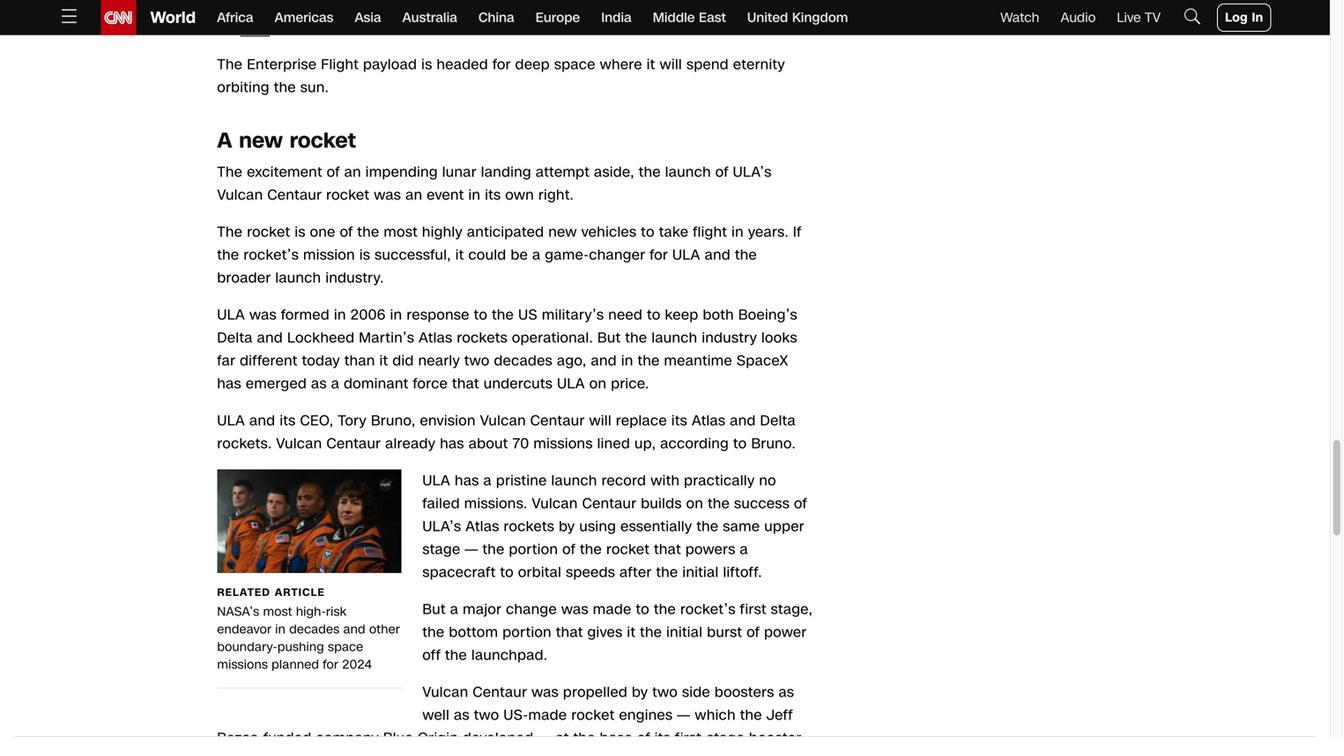 Task type: locate. For each thing, give the bounding box(es) containing it.
was up gives
[[562, 600, 589, 619]]

different
[[240, 351, 298, 371]]

atlas up according
[[692, 411, 726, 431]]

1 horizontal spatial delta
[[760, 411, 796, 431]]

today
[[302, 351, 340, 371]]

two right nearly
[[465, 351, 490, 371]]

delta
[[217, 328, 253, 348], [760, 411, 796, 431]]

ula down take
[[673, 245, 701, 265]]

0 horizontal spatial that
[[452, 374, 479, 394]]

ula's
[[733, 162, 772, 182], [423, 517, 461, 536]]

0 horizontal spatial by
[[559, 517, 575, 536]]

0 vertical spatial new
[[239, 126, 283, 156]]

but
[[635, 0, 657, 15]]

but down spacecraft
[[423, 600, 446, 619]]

1 vertical spatial has
[[440, 434, 464, 454]]

1 vertical spatial will
[[589, 411, 612, 431]]

1 vertical spatial rockets
[[504, 517, 555, 536]]

has
[[217, 374, 241, 394], [440, 434, 464, 454], [455, 471, 479, 491]]

0 vertical spatial as
[[311, 374, 327, 394]]

portion up orbital
[[509, 540, 558, 559]]

rocket's inside but a major change was made to the rocket's first stage, the bottom portion that gives it the initial burst of power off the launchpad.
[[681, 600, 736, 619]]

— inside ula has a pristine launch record with practically no failed missions. vulcan centaur builds on the success of ula's atlas rockets by using essentially the same upper stage — the portion of the rocket that powers a spacecraft to orbital speeds after the initial liftoff.
[[465, 540, 478, 559]]

for left deep
[[493, 55, 511, 74]]

0 horizontal spatial an
[[344, 162, 361, 182]]

of inside "the rocket is one of the most highly anticipated new vehicles to take flight in years. if the rocket's mission is successful, it could be a game-changer for ula and the broader launch industry."
[[340, 222, 353, 242]]

in up martin's
[[390, 305, 402, 325]]

portion down change
[[503, 622, 552, 642]]

that down nearly
[[452, 374, 479, 394]]

0 vertical spatial initial
[[683, 562, 719, 582]]

1 horizontal spatial —
[[538, 728, 552, 737]]

ula down ago,
[[557, 374, 585, 394]]

excitement
[[247, 162, 323, 182]]

high-
[[296, 603, 326, 620]]

2 vertical spatial two
[[474, 705, 499, 725]]

2 horizontal spatial atlas
[[692, 411, 726, 431]]

has inside ula was formed in 2006 in response to the us military's need to keep both boeing's delta and lockheed martin's atlas rockets operational. but the launch industry looks far different today than it did nearly two decades ago, and in the meantime spacex has emerged as a dominant force that undercuts ula on price.
[[217, 374, 241, 394]]

0 horizontal spatial made
[[529, 705, 567, 725]]

decades
[[494, 351, 553, 371], [289, 621, 340, 638]]

2 the from the top
[[217, 162, 243, 182]]

a inside but a major change was made to the rocket's first stage, the bottom portion that gives it the initial burst of power off the launchpad.
[[450, 600, 459, 619]]

who
[[292, 0, 321, 15]]

rocket's up burst at the right bottom
[[681, 600, 736, 619]]

missions inside nasa's most high-risk endeavor in decades and other boundary-pushing space missions planned for 2024
[[217, 656, 268, 673]]

bottom
[[449, 622, 498, 642]]

most up successful,
[[384, 222, 418, 242]]

ula inside "the rocket is one of the most highly anticipated new vehicles to take flight in years. if the rocket's mission is successful, it could be a game-changer for ula and the broader launch industry."
[[673, 245, 701, 265]]

it inside ula was formed in 2006 in response to the us military's need to keep both boeing's delta and lockheed martin's atlas rockets operational. but the launch industry looks far different today than it did nearly two decades ago, and in the meantime spacex has emerged as a dominant force that undercuts ula on price.
[[380, 351, 388, 371]]

0 horizontal spatial on
[[590, 374, 607, 394]]

the
[[217, 55, 243, 74], [217, 162, 243, 182], [217, 222, 243, 242]]

has inside ula has a pristine launch record with practically no failed missions. vulcan centaur builds on the success of ula's atlas rockets by using essentially the same upper stage — the portion of the rocket that powers a spacecraft to orbital speeds after the initial liftoff.
[[455, 471, 479, 491]]

0 vertical spatial made
[[593, 600, 632, 619]]

log
[[1226, 9, 1248, 26]]

to inside ula has a pristine launch record with practically no failed missions. vulcan centaur builds on the success of ula's atlas rockets by using essentially the same upper stage — the portion of the rocket that powers a spacecraft to orbital speeds after the initial liftoff.
[[500, 562, 514, 582]]

nearly
[[418, 351, 460, 371]]

is up industry.
[[360, 245, 371, 265]]

new inside the a new rocket the excitement of an impending lunar landing attempt aside, the launch of ula's vulcan centaur rocket was an event in its own right.
[[239, 126, 283, 156]]

vulcan down excitement
[[217, 185, 263, 205]]

launch left record
[[551, 471, 597, 491]]

1 vertical spatial decades
[[289, 621, 340, 638]]

0 vertical spatial the
[[217, 55, 243, 74]]

1 vertical spatial ula's
[[423, 517, 461, 536]]

space right deep
[[554, 55, 596, 74]]

of up upper
[[794, 494, 808, 514]]

builds
[[641, 494, 682, 514]]

1 horizontal spatial by
[[632, 682, 648, 702]]

the for the enterprise flight payload is headed for deep space where it will spend eternity orbiting the sun.
[[217, 55, 243, 74]]

its down engines
[[655, 728, 671, 737]]

1 horizontal spatial most
[[384, 222, 418, 242]]

in right flight
[[732, 222, 744, 242]]

3 the from the top
[[217, 222, 243, 242]]

ago,
[[557, 351, 587, 371]]

australia
[[402, 8, 457, 27]]

0 vertical spatial missions
[[534, 434, 593, 454]]

1 horizontal spatial will
[[660, 55, 682, 74]]

the down a
[[217, 162, 243, 182]]

1 vertical spatial as
[[779, 682, 795, 702]]

impending
[[366, 162, 438, 182]]

centaur down tory
[[327, 434, 381, 454]]

to left bruno.
[[734, 434, 747, 454]]

is left headed
[[422, 55, 433, 74]]

0 vertical spatial —
[[465, 540, 478, 559]]

atlas inside ula and its ceo, tory bruno, envision vulcan centaur will replace its atlas and delta rockets. vulcan centaur already has about 70 missions lined up, according to bruno.
[[692, 411, 726, 431]]

1 vertical spatial that
[[654, 540, 681, 559]]

to left keep
[[647, 305, 661, 325]]

0 horizontal spatial is
[[295, 222, 306, 242]]

stage inside vulcan centaur was propelled by two side boosters as well as two us-made rocket engines — which the jeff bezos-funded company blue origin developed — at the base of its first-stage booste
[[707, 728, 745, 737]]

made up gives
[[593, 600, 632, 619]]

1 horizontal spatial decades
[[494, 351, 553, 371]]

initial left burst at the right bottom
[[667, 622, 703, 642]]

bruno.
[[752, 434, 796, 454]]

0 horizontal spatial ula's
[[423, 517, 461, 536]]

0 vertical spatial delta
[[217, 328, 253, 348]]

atlas inside ula has a pristine launch record with practically no failed missions. vulcan centaur builds on the success of ula's atlas rockets by using essentially the same upper stage — the portion of the rocket that powers a spacecraft to orbital speeds after the initial liftoff.
[[466, 517, 500, 536]]

in left the 1967
[[581, 0, 593, 15]]

will inside the enterprise flight payload is headed for deep space where it will spend eternity orbiting the sun.
[[660, 55, 682, 74]]

launch
[[665, 162, 711, 182], [275, 268, 321, 288], [652, 328, 698, 348], [551, 471, 597, 491]]

1 the from the top
[[217, 55, 243, 74]]

1 horizontal spatial atlas
[[466, 517, 500, 536]]

meantime
[[664, 351, 733, 371]]

1 vertical spatial delta
[[760, 411, 796, 431]]

will up lined
[[589, 411, 612, 431]]

a down today
[[331, 374, 340, 394]]

envision
[[420, 411, 476, 431]]

missions right 70
[[534, 434, 593, 454]]

— up the first-
[[677, 705, 691, 725]]

vulcan up well
[[423, 682, 469, 702]]

0 horizontal spatial most
[[263, 603, 292, 620]]

was up at
[[532, 682, 559, 702]]

it inside "the rocket is one of the most highly anticipated new vehicles to take flight in years. if the rocket's mission is successful, it could be a game-changer for ula and the broader launch industry."
[[456, 245, 464, 265]]

speeds
[[566, 562, 615, 582]]

0 horizontal spatial delta
[[217, 328, 253, 348]]

rocket's
[[244, 245, 299, 265], [681, 600, 736, 619]]

upper
[[765, 517, 805, 536]]

rocket's inside "the rocket is one of the most highly anticipated new vehicles to take flight in years. if the rocket's mission is successful, it could be a game-changer for ula and the broader launch industry."
[[244, 245, 299, 265]]

two up "developed"
[[474, 705, 499, 725]]

0 vertical spatial is
[[422, 55, 433, 74]]

boundary-
[[217, 638, 278, 656]]

and down 'risk'
[[343, 621, 366, 638]]

was down broader
[[250, 305, 277, 325]]

that down "essentially"
[[654, 540, 681, 559]]

log in
[[1226, 9, 1264, 26]]

for inside "the rocket is one of the most highly anticipated new vehicles to take flight in years. if the rocket's mission is successful, it could be a game-changer for ula and the broader launch industry."
[[650, 245, 668, 265]]

by inside ula has a pristine launch record with practically no failed missions. vulcan centaur builds on the success of ula's atlas rockets by using essentially the same upper stage — the portion of the rocket that powers a spacecraft to orbital speeds after the initial liftoff.
[[559, 517, 575, 536]]

0 vertical spatial that
[[452, 374, 479, 394]]

atlas inside ula was formed in 2006 in response to the us military's need to keep both boeing's delta and lockheed martin's atlas rockets operational. but the launch industry looks far different today than it did nearly two decades ago, and in the meantime spacex has emerged as a dominant force that undercuts ula on price.
[[419, 328, 453, 348]]

0 vertical spatial has
[[217, 374, 241, 394]]

1 horizontal spatial new
[[549, 222, 577, 242]]

vulcan down pristine
[[532, 494, 578, 514]]

for inside the enterprise flight payload is headed for deep space where it will spend eternity orbiting the sun.
[[493, 55, 511, 74]]

0 vertical spatial rocket's
[[244, 245, 299, 265]]

rocket up the after
[[607, 540, 650, 559]]

1 vertical spatial new
[[549, 222, 577, 242]]

united kingdom
[[748, 8, 848, 27]]

0 vertical spatial ula's
[[733, 162, 772, 182]]

1 horizontal spatial space
[[554, 55, 596, 74]]

missions
[[534, 434, 593, 454], [217, 656, 268, 673]]

0 vertical spatial on
[[590, 374, 607, 394]]

lunar
[[442, 162, 477, 182]]

1 vertical spatial the
[[217, 162, 243, 182]]

in up "pushing"
[[275, 621, 286, 638]]

burst
[[707, 622, 743, 642]]

both
[[703, 305, 734, 325]]

an
[[344, 162, 361, 182], [406, 185, 423, 205]]

1 vertical spatial on
[[686, 494, 704, 514]]

nasa's most high-risk endeavor in decades and other boundary-pushing space missions planned for 2024
[[217, 603, 400, 673]]

nasa's most high-risk endeavor in decades and other boundary-pushing space missions planned for 2024 link
[[217, 469, 401, 674]]

ula inside ula has a pristine launch record with practically no failed missions. vulcan centaur builds on the success of ula's atlas rockets by using essentially the same upper stage — the portion of the rocket that powers a spacecraft to orbital speeds after the initial liftoff.
[[423, 471, 451, 491]]

for left 2024
[[323, 656, 339, 673]]

search icon image
[[1182, 6, 1204, 27]]

2 vertical spatial atlas
[[466, 517, 500, 536]]

0 horizontal spatial will
[[589, 411, 612, 431]]

1 vertical spatial initial
[[667, 622, 703, 642]]

artemis ii crew image
[[217, 469, 401, 573]]

delta inside ula was formed in 2006 in response to the us military's need to keep both boeing's delta and lockheed martin's atlas rockets operational. but the launch industry looks far different today than it did nearly two decades ago, and in the meantime spacex has emerged as a dominant force that undercuts ula on price.
[[217, 328, 253, 348]]

the up broader
[[217, 222, 243, 242]]

and up different
[[257, 328, 283, 348]]

ula up rockets.
[[217, 411, 245, 431]]

that left gives
[[556, 622, 583, 642]]

of right one
[[340, 222, 353, 242]]

most inside nasa's most high-risk endeavor in decades and other boundary-pushing space missions planned for 2024
[[263, 603, 292, 620]]

a up liftoff.
[[740, 540, 749, 559]]

ula down broader
[[217, 305, 245, 325]]

0 vertical spatial stage
[[423, 540, 461, 559]]

0 vertical spatial an
[[344, 162, 361, 182]]

asia
[[355, 8, 381, 27]]

rocket up broader
[[247, 222, 290, 242]]

launch down keep
[[652, 328, 698, 348]]

space inside the enterprise flight payload is headed for deep space where it will spend eternity orbiting the sun.
[[554, 55, 596, 74]]

it right "where"
[[647, 55, 656, 74]]

new up the game-
[[549, 222, 577, 242]]

two up engines
[[653, 682, 678, 702]]

0 vertical spatial atlas
[[419, 328, 453, 348]]

but down need
[[598, 328, 621, 348]]

and
[[705, 245, 731, 265], [257, 328, 283, 348], [591, 351, 617, 371], [250, 411, 275, 431], [730, 411, 756, 431], [343, 621, 366, 638]]

ula inside ula and its ceo, tory bruno, envision vulcan centaur will replace its atlas and delta rockets. vulcan centaur already has about 70 missions lined up, according to bruno.
[[217, 411, 245, 431]]

to left take
[[641, 222, 655, 242]]

missions down "boundary-"
[[217, 656, 268, 673]]

of
[[327, 162, 340, 182], [716, 162, 729, 182], [340, 222, 353, 242], [794, 494, 808, 514], [563, 540, 576, 559], [747, 622, 760, 642], [637, 728, 651, 737]]

on
[[590, 374, 607, 394], [686, 494, 704, 514]]

on left "price."
[[590, 374, 607, 394]]

decades down high- at the left bottom of page
[[289, 621, 340, 638]]

0 horizontal spatial —
[[465, 540, 478, 559]]

1 vertical spatial most
[[263, 603, 292, 620]]

0 vertical spatial but
[[598, 328, 621, 348]]

rockets.
[[217, 434, 272, 454]]

an down impending
[[406, 185, 423, 205]]

middle
[[653, 8, 695, 27]]

the inside the enterprise flight payload is headed for deep space where it will spend eternity orbiting the sun.
[[217, 55, 243, 74]]

1 horizontal spatial stage
[[707, 728, 745, 737]]

other
[[369, 621, 400, 638]]

1 vertical spatial but
[[423, 600, 446, 619]]

in down lunar
[[469, 185, 481, 205]]

stage down which
[[707, 728, 745, 737]]

0 vertical spatial portion
[[509, 540, 558, 559]]

to left orbital
[[500, 562, 514, 582]]

need
[[609, 305, 643, 325]]

0 vertical spatial rockets
[[457, 328, 508, 348]]

watch link
[[1001, 8, 1040, 27]]

0 horizontal spatial as
[[311, 374, 327, 394]]

1 vertical spatial —
[[677, 705, 691, 725]]

1 horizontal spatial made
[[593, 600, 632, 619]]

1 horizontal spatial but
[[598, 328, 621, 348]]

was
[[325, 0, 352, 15], [374, 185, 401, 205], [250, 305, 277, 325], [562, 600, 589, 619], [532, 682, 559, 702]]

new
[[239, 126, 283, 156], [549, 222, 577, 242]]

0 horizontal spatial new
[[239, 126, 283, 156]]

made
[[593, 600, 632, 619], [529, 705, 567, 725]]

1 horizontal spatial as
[[454, 705, 470, 725]]

ula and its ceo, tory bruno, envision vulcan centaur will replace its atlas and delta rockets. vulcan centaur already has about 70 missions lined up, according to bruno.
[[217, 411, 796, 454]]

1 horizontal spatial ula's
[[733, 162, 772, 182]]

vulcan centaur was propelled by two side boosters as well as two us-made rocket engines — which the jeff bezos-funded company blue origin developed — at the base of its first-stage booste
[[217, 682, 805, 737]]

world
[[150, 7, 196, 29]]

atlas down missions.
[[466, 517, 500, 536]]

0 horizontal spatial rocket's
[[244, 245, 299, 265]]

1 horizontal spatial missions
[[534, 434, 593, 454]]

2 horizontal spatial as
[[779, 682, 795, 702]]

2 vertical spatial as
[[454, 705, 470, 725]]

it right gives
[[627, 622, 636, 642]]

americas
[[275, 8, 334, 27]]

0 horizontal spatial space
[[328, 638, 364, 656]]

is left one
[[295, 222, 306, 242]]

launch up 'formed'
[[275, 268, 321, 288]]

first
[[740, 600, 767, 619]]

stage inside ula has a pristine launch record with practically no failed missions. vulcan centaur builds on the success of ula's atlas rockets by using essentially the same upper stage — the portion of the rocket that powers a spacecraft to orbital speeds after the initial liftoff.
[[423, 540, 461, 559]]

2 horizontal spatial is
[[422, 55, 433, 74]]

portion
[[509, 540, 558, 559], [503, 622, 552, 642]]

ula's inside ula has a pristine launch record with practically no failed missions. vulcan centaur builds on the success of ula's atlas rockets by using essentially the same upper stage — the portion of the rocket that powers a spacecraft to orbital speeds after the initial liftoff.
[[423, 517, 461, 536]]

1 horizontal spatial rocket's
[[681, 600, 736, 619]]

1 vertical spatial an
[[406, 185, 423, 205]]

it inside but a major change was made to the rocket's first stage, the bottom portion that gives it the initial burst of power off the launchpad.
[[627, 622, 636, 642]]

new inside "the rocket is one of the most highly anticipated new vehicles to take flight in years. if the rocket's mission is successful, it could be a game-changer for ula and the broader launch industry."
[[549, 222, 577, 242]]

0 vertical spatial space
[[554, 55, 596, 74]]

1 horizontal spatial on
[[686, 494, 704, 514]]

centaur up using at the bottom of the page
[[582, 494, 637, 514]]

on inside ula has a pristine launch record with practically no failed missions. vulcan centaur builds on the success of ula's atlas rockets by using essentially the same upper stage — the portion of the rocket that powers a spacecraft to orbital speeds after the initial liftoff.
[[686, 494, 704, 514]]

delta inside ula and its ceo, tory bruno, envision vulcan centaur will replace its atlas and delta rockets. vulcan centaur already has about 70 missions lined up, according to bruno.
[[760, 411, 796, 431]]

1 vertical spatial atlas
[[692, 411, 726, 431]]

0 vertical spatial two
[[465, 351, 490, 371]]

missions.
[[464, 494, 528, 514]]

it left did
[[380, 351, 388, 371]]

of down engines
[[637, 728, 651, 737]]

1 vertical spatial stage
[[707, 728, 745, 737]]

using
[[580, 517, 616, 536]]

australia link
[[402, 0, 457, 35]]

portion inside ula has a pristine launch record with practically no failed missions. vulcan centaur builds on the success of ula's atlas rockets by using essentially the same upper stage — the portion of the rocket that powers a spacecraft to orbital speeds after the initial liftoff.
[[509, 540, 558, 559]]

1 vertical spatial rocket's
[[681, 600, 736, 619]]

that inside ula was formed in 2006 in response to the us military's need to keep both boeing's delta and lockheed martin's atlas rockets operational. but the launch industry looks far different today than it did nearly two decades ago, and in the meantime spacex has emerged as a dominant force that undercuts ula on price.
[[452, 374, 479, 394]]

2 vertical spatial that
[[556, 622, 583, 642]]

it inside the enterprise flight payload is headed for deep space where it will spend eternity orbiting the sun.
[[647, 55, 656, 74]]

two inside ula was formed in 2006 in response to the us military's need to keep both boeing's delta and lockheed martin's atlas rockets operational. but the launch industry looks far different today than it did nearly two decades ago, and in the meantime spacex has emerged as a dominant force that undercuts ula on price.
[[465, 351, 490, 371]]

by inside vulcan centaur was propelled by two side boosters as well as two us-made rocket engines — which the jeff bezos-funded company blue origin developed — at the base of its first-stage booste
[[632, 682, 648, 702]]

for down take
[[650, 245, 668, 265]]

launch up take
[[665, 162, 711, 182]]

was down impending
[[374, 185, 401, 205]]

space inside nasa's most high-risk endeavor in decades and other boundary-pushing space missions planned for 2024
[[328, 638, 364, 656]]

2 vertical spatial has
[[455, 471, 479, 491]]

by
[[559, 517, 575, 536], [632, 682, 648, 702]]

pushing
[[278, 638, 324, 656]]

price.
[[611, 374, 650, 394]]

1967
[[597, 0, 630, 15]]

was inside , who was selected for the astronaut corps in 1967 but never flew to space. he
[[325, 0, 352, 15]]

could
[[469, 245, 507, 265]]

by left using at the bottom of the page
[[559, 517, 575, 536]]

0 vertical spatial will
[[660, 55, 682, 74]]

made up at
[[529, 705, 567, 725]]

has down far
[[217, 374, 241, 394]]

ula up the failed
[[423, 471, 451, 491]]

space
[[554, 55, 596, 74], [328, 638, 364, 656]]

1 vertical spatial space
[[328, 638, 364, 656]]

its down landing
[[485, 185, 501, 205]]

1 horizontal spatial is
[[360, 245, 371, 265]]

rocket up one
[[326, 185, 370, 205]]

1 vertical spatial by
[[632, 682, 648, 702]]

0 vertical spatial by
[[559, 517, 575, 536]]

open menu icon image
[[59, 6, 80, 27]]

ula's down the failed
[[423, 517, 461, 536]]

it left the could
[[456, 245, 464, 265]]

0 horizontal spatial missions
[[217, 656, 268, 673]]

an left impending
[[344, 162, 361, 182]]

a right be
[[533, 245, 541, 265]]

the inside the a new rocket the excitement of an impending lunar landing attempt aside, the launch of ula's vulcan centaur rocket was an event in its own right.
[[639, 162, 661, 182]]

1 vertical spatial missions
[[217, 656, 268, 673]]

bezos-
[[217, 728, 264, 737]]

most left high- at the left bottom of page
[[263, 603, 292, 620]]

rocket's up broader
[[244, 245, 299, 265]]

already
[[385, 434, 436, 454]]

africa
[[217, 8, 254, 27]]

is
[[422, 55, 433, 74], [295, 222, 306, 242], [360, 245, 371, 265]]

the inside "the rocket is one of the most highly anticipated new vehicles to take flight in years. if the rocket's mission is successful, it could be a game-changer for ula and the broader launch industry."
[[217, 222, 243, 242]]

centaur inside the a new rocket the excitement of an impending lunar landing attempt aside, the launch of ula's vulcan centaur rocket was an event in its own right.
[[268, 185, 322, 205]]

base
[[600, 728, 633, 737]]

0 horizontal spatial atlas
[[419, 328, 453, 348]]

rocket down propelled
[[572, 705, 615, 725]]

as up jeff
[[779, 682, 795, 702]]

decades inside nasa's most high-risk endeavor in decades and other boundary-pushing space missions planned for 2024
[[289, 621, 340, 638]]

but inside ula was formed in 2006 in response to the us military's need to keep both boeing's delta and lockheed martin's atlas rockets operational. but the launch industry looks far different today than it did nearly two decades ago, and in the meantime spacex has emerged as a dominant force that undercuts ula on price.
[[598, 328, 621, 348]]

looks
[[762, 328, 798, 348]]

rocket inside "the rocket is one of the most highly anticipated new vehicles to take flight in years. if the rocket's mission is successful, it could be a game-changer for ula and the broader launch industry."
[[247, 222, 290, 242]]

to down the after
[[636, 600, 650, 619]]

initial down powers on the bottom of the page
[[683, 562, 719, 582]]

deep
[[515, 55, 550, 74]]

stage up spacecraft
[[423, 540, 461, 559]]

company
[[316, 728, 379, 737]]

1 vertical spatial portion
[[503, 622, 552, 642]]

0 horizontal spatial stage
[[423, 540, 461, 559]]

tory
[[338, 411, 367, 431]]

0 vertical spatial most
[[384, 222, 418, 242]]

0 vertical spatial decades
[[494, 351, 553, 371]]

1 horizontal spatial that
[[556, 622, 583, 642]]

— left at
[[538, 728, 552, 737]]

nasa's
[[217, 603, 260, 620]]

will
[[660, 55, 682, 74], [589, 411, 612, 431]]

has up the failed
[[455, 471, 479, 491]]



Task type: vqa. For each thing, say whether or not it's contained in the screenshot.
Mayan Toledano's vibrant photographs of queer life in Mexico City link
no



Task type: describe. For each thing, give the bounding box(es) containing it.
major
[[463, 600, 502, 619]]

vulcan inside vulcan centaur was propelled by two side boosters as well as two us-made rocket engines — which the jeff bezos-funded company blue origin developed — at the base of its first-stage booste
[[423, 682, 469, 702]]

in left 2006
[[334, 305, 346, 325]]

of inside vulcan centaur was propelled by two side boosters as well as two us-made rocket engines — which the jeff bezos-funded company blue origin developed — at the base of its first-stage booste
[[637, 728, 651, 737]]

is inside the enterprise flight payload is headed for deep space where it will spend eternity orbiting the sun.
[[422, 55, 433, 74]]

right.
[[539, 185, 574, 205]]

, who was selected for the astronaut corps in 1967 but never flew to space. he
[[217, 0, 799, 37]]

died link
[[240, 18, 270, 37]]

2 horizontal spatial —
[[677, 705, 691, 725]]

rocket inside ula has a pristine launch record with practically no failed missions. vulcan centaur builds on the success of ula's atlas rockets by using essentially the same upper stage — the portion of the rocket that powers a spacecraft to orbital speeds after the initial liftoff.
[[607, 540, 650, 559]]

and up bruno.
[[730, 411, 756, 431]]

ula has a pristine launch record with practically no failed missions. vulcan centaur builds on the success of ula's atlas rockets by using essentially the same upper stage — the portion of the rocket that powers a spacecraft to orbital speeds after the initial liftoff.
[[423, 471, 808, 582]]

to inside ula and its ceo, tory bruno, envision vulcan centaur will replace its atlas and delta rockets. vulcan centaur already has about 70 missions lined up, according to bruno.
[[734, 434, 747, 454]]

centaur inside vulcan centaur was propelled by two side boosters as well as two us-made rocket engines — which the jeff bezos-funded company blue origin developed — at the base of its first-stage booste
[[473, 682, 527, 702]]

never
[[661, 0, 699, 15]]

be
[[511, 245, 528, 265]]

industry
[[702, 328, 757, 348]]

game-
[[545, 245, 589, 265]]

martin's
[[359, 328, 415, 348]]

to inside , who was selected for the astronaut corps in 1967 but never flew to space. he
[[736, 0, 750, 15]]

ula's inside the a new rocket the excitement of an impending lunar landing attempt aside, the launch of ula's vulcan centaur rocket was an event in its own right.
[[733, 162, 772, 182]]

spacecraft
[[423, 562, 496, 582]]

landing
[[481, 162, 532, 182]]

united
[[748, 8, 789, 27]]

boosters
[[715, 682, 775, 702]]

the inside the enterprise flight payload is headed for deep space where it will spend eternity orbiting the sun.
[[274, 78, 296, 97]]

liftoff.
[[723, 562, 762, 582]]

operational.
[[512, 328, 593, 348]]

no
[[759, 471, 777, 491]]

replace
[[616, 411, 667, 431]]

in inside "the rocket is one of the most highly anticipated new vehicles to take flight in years. if the rocket's mission is successful, it could be a game-changer for ula and the broader launch industry."
[[732, 222, 744, 242]]

that inside ula has a pristine launch record with practically no failed missions. vulcan centaur builds on the success of ula's atlas rockets by using essentially the same upper stage — the portion of the rocket that powers a spacecraft to orbital speeds after the initial liftoff.
[[654, 540, 681, 559]]

launch inside the a new rocket the excitement of an impending lunar landing attempt aside, the launch of ula's vulcan centaur rocket was an event in its own right.
[[665, 162, 711, 182]]

us
[[518, 305, 538, 325]]

centaur down undercuts
[[531, 411, 585, 431]]

to inside but a major change was made to the rocket's first stage, the bottom portion that gives it the initial burst of power off the launchpad.
[[636, 600, 650, 619]]

launch inside "the rocket is one of the most highly anticipated new vehicles to take flight in years. if the rocket's mission is successful, it could be a game-changer for ula and the broader launch industry."
[[275, 268, 321, 288]]

industry.
[[326, 268, 384, 288]]

rockets inside ula was formed in 2006 in response to the us military's need to keep both boeing's delta and lockheed martin's atlas rockets operational. but the launch industry looks far different today than it did nearly two decades ago, and in the meantime spacex has emerged as a dominant force that undercuts ula on price.
[[457, 328, 508, 348]]

change
[[506, 600, 557, 619]]

east
[[699, 8, 726, 27]]

made inside but a major change was made to the rocket's first stage, the bottom portion that gives it the initial burst of power off the launchpad.
[[593, 600, 632, 619]]

log in link
[[1218, 4, 1272, 32]]

the inside the a new rocket the excitement of an impending lunar landing attempt aside, the launch of ula's vulcan centaur rocket was an event in its own right.
[[217, 162, 243, 182]]

of up speeds
[[563, 540, 576, 559]]

blue
[[383, 728, 414, 737]]

2 vertical spatial —
[[538, 728, 552, 737]]

in up "price."
[[621, 351, 634, 371]]

of up flight
[[716, 162, 729, 182]]

launch inside ula was formed in 2006 in response to the us military's need to keep both boeing's delta and lockheed martin's atlas rockets operational. but the launch industry looks far different today than it did nearly two decades ago, and in the meantime spacex has emerged as a dominant force that undercuts ula on price.
[[652, 328, 698, 348]]

boeing's
[[739, 305, 798, 325]]

portion inside but a major change was made to the rocket's first stage, the bottom portion that gives it the initial burst of power off the launchpad.
[[503, 622, 552, 642]]

made inside vulcan centaur was propelled by two side boosters as well as two us-made rocket engines — which the jeff bezos-funded company blue origin developed — at the base of its first-stage booste
[[529, 705, 567, 725]]

rocket up excitement
[[290, 126, 356, 156]]

planned
[[272, 656, 319, 673]]

developed
[[463, 728, 534, 737]]

force
[[413, 374, 448, 394]]

watch
[[1001, 8, 1040, 27]]

was inside vulcan centaur was propelled by two side boosters as well as two us-made rocket engines — which the jeff bezos-funded company blue origin developed — at the base of its first-stage booste
[[532, 682, 559, 702]]

that inside but a major change was made to the rocket's first stage, the bottom portion that gives it the initial burst of power off the launchpad.
[[556, 622, 583, 642]]

orbital
[[518, 562, 562, 582]]

spacex
[[737, 351, 789, 371]]

middle east
[[653, 8, 726, 27]]

launch inside ula has a pristine launch record with practically no failed missions. vulcan centaur builds on the success of ula's atlas rockets by using essentially the same upper stage — the portion of the rocket that powers a spacecraft to orbital speeds after the initial liftoff.
[[551, 471, 597, 491]]

its up according
[[672, 411, 688, 431]]

and right ago,
[[591, 351, 617, 371]]

1 vertical spatial is
[[295, 222, 306, 242]]

for inside , who was selected for the astronaut corps in 1967 but never flew to space. he
[[419, 0, 438, 15]]

kingdom
[[792, 8, 848, 27]]

flight
[[321, 55, 359, 74]]

decades inside ula was formed in 2006 in response to the us military's need to keep both boeing's delta and lockheed martin's atlas rockets operational. but the launch industry looks far different today than it did nearly two decades ago, and in the meantime spacex has emerged as a dominant force that undercuts ula on price.
[[494, 351, 553, 371]]

2024
[[342, 656, 372, 673]]

gives
[[588, 622, 623, 642]]

to inside "the rocket is one of the most highly anticipated new vehicles to take flight in years. if the rocket's mission is successful, it could be a game-changer for ula and the broader launch industry."
[[641, 222, 655, 242]]

to right response
[[474, 305, 488, 325]]

rocket inside vulcan centaur was propelled by two side boosters as well as two us-made rocket engines — which the jeff bezos-funded company blue origin developed — at the base of its first-stage booste
[[572, 705, 615, 725]]

its inside the a new rocket the excitement of an impending lunar landing attempt aside, the launch of ula's vulcan centaur rocket was an event in its own right.
[[485, 185, 501, 205]]

and up rockets.
[[250, 411, 275, 431]]

changer
[[589, 245, 646, 265]]

lined
[[597, 434, 630, 454]]

initial inside but a major change was made to the rocket's first stage, the bottom portion that gives it the initial burst of power off the launchpad.
[[667, 622, 703, 642]]

a inside ula was formed in 2006 in response to the us military's need to keep both boeing's delta and lockheed martin's atlas rockets operational. but the launch industry looks far different today than it did nearly two decades ago, and in the meantime spacex has emerged as a dominant force that undercuts ula on price.
[[331, 374, 340, 394]]

europe link
[[536, 0, 580, 35]]

united kingdom link
[[748, 0, 848, 35]]

in inside the a new rocket the excitement of an impending lunar landing attempt aside, the launch of ula's vulcan centaur rocket was an event in its own right.
[[469, 185, 481, 205]]

world link
[[136, 0, 196, 35]]

centaur inside ula has a pristine launch record with practically no failed missions. vulcan centaur builds on the success of ula's atlas rockets by using essentially the same upper stage — the portion of the rocket that powers a spacecraft to orbital speeds after the initial liftoff.
[[582, 494, 637, 514]]

engines
[[619, 705, 673, 725]]

of inside but a major change was made to the rocket's first stage, the bottom portion that gives it the initial burst of power off the launchpad.
[[747, 622, 760, 642]]

flew
[[703, 0, 732, 15]]

was inside the a new rocket the excitement of an impending lunar landing attempt aside, the launch of ula's vulcan centaur rocket was an event in its own right.
[[374, 185, 401, 205]]

a inside "the rocket is one of the most highly anticipated new vehicles to take flight in years. if the rocket's mission is successful, it could be a game-changer for ula and the broader launch industry."
[[533, 245, 541, 265]]

successful,
[[375, 245, 451, 265]]

than
[[345, 351, 375, 371]]

a
[[217, 126, 232, 156]]

mission
[[303, 245, 355, 265]]

will inside ula and its ceo, tory bruno, envision vulcan centaur will replace its atlas and delta rockets. vulcan centaur already has about 70 missions lined up, according to bruno.
[[589, 411, 612, 431]]

in
[[1252, 9, 1264, 26]]

but inside but a major change was made to the rocket's first stage, the bottom portion that gives it the initial burst of power off the launchpad.
[[423, 600, 446, 619]]

audio link
[[1061, 8, 1096, 27]]

2 vertical spatial is
[[360, 245, 371, 265]]

far
[[217, 351, 236, 371]]

india
[[601, 8, 632, 27]]

orbiting
[[217, 78, 270, 97]]

vulcan inside ula has a pristine launch record with practically no failed missions. vulcan centaur builds on the success of ula's atlas rockets by using essentially the same upper stage — the portion of the rocket that powers a spacecraft to orbital speeds after the initial liftoff.
[[532, 494, 578, 514]]

for inside nasa's most high-risk endeavor in decades and other boundary-pushing space missions planned for 2024
[[323, 656, 339, 673]]

origin
[[418, 728, 459, 737]]

europe
[[536, 8, 580, 27]]

most inside "the rocket is one of the most highly anticipated new vehicles to take flight in years. if the rocket's mission is successful, it could be a game-changer for ula and the broader launch industry."
[[384, 222, 418, 242]]

bruno,
[[371, 411, 416, 431]]

as inside ula was formed in 2006 in response to the us military's need to keep both boeing's delta and lockheed martin's atlas rockets operational. but the launch industry looks far different today than it did nearly two decades ago, and in the meantime spacex has emerged as a dominant force that undercuts ula on price.
[[311, 374, 327, 394]]

ula for rockets.
[[217, 411, 245, 431]]

vulcan up about
[[480, 411, 526, 431]]

2021.
[[291, 18, 329, 37]]

americas link
[[275, 0, 334, 35]]

lockheed
[[287, 328, 355, 348]]

vulcan down ceo,
[[276, 434, 322, 454]]

,
[[283, 0, 287, 15]]

rockets inside ula has a pristine launch record with practically no failed missions. vulcan centaur builds on the success of ula's atlas rockets by using essentially the same upper stage — the portion of the rocket that powers a spacecraft to orbital speeds after the initial liftoff.
[[504, 517, 555, 536]]

died
[[240, 18, 270, 37]]

after
[[620, 562, 652, 582]]

corps
[[538, 0, 576, 15]]

jeff
[[767, 705, 793, 725]]

vulcan inside the a new rocket the excitement of an impending lunar landing attempt aside, the launch of ula's vulcan centaur rocket was an event in its own right.
[[217, 185, 263, 205]]

its left ceo,
[[280, 411, 296, 431]]

in down ,
[[274, 18, 287, 37]]

keep
[[665, 305, 699, 325]]

of right excitement
[[327, 162, 340, 182]]

but a major change was made to the rocket's first stage, the bottom portion that gives it the initial burst of power off the launchpad.
[[423, 600, 813, 665]]

on inside ula was formed in 2006 in response to the us military's need to keep both boeing's delta and lockheed martin's atlas rockets operational. but the launch industry looks far different today than it did nearly two decades ago, and in the meantime spacex has emerged as a dominant force that undercuts ula on price.
[[590, 374, 607, 394]]

its inside vulcan centaur was propelled by two side boosters as well as two us-made rocket engines — which the jeff bezos-funded company blue origin developed — at the base of its first-stage booste
[[655, 728, 671, 737]]

live tv
[[1117, 8, 1161, 27]]

a up missions.
[[484, 471, 492, 491]]

ula for boeing's
[[217, 305, 245, 325]]

initial inside ula has a pristine launch record with practically no failed missions. vulcan centaur builds on the success of ula's atlas rockets by using essentially the same upper stage — the portion of the rocket that powers a spacecraft to orbital speeds after the initial liftoff.
[[683, 562, 719, 582]]

the inside , who was selected for the astronaut corps in 1967 but never flew to space. he
[[442, 0, 464, 15]]

endeavor
[[217, 621, 272, 638]]

1 vertical spatial two
[[653, 682, 678, 702]]

missions inside ula and its ceo, tory bruno, envision vulcan centaur will replace its atlas and delta rockets. vulcan centaur already has about 70 missions lined up, according to bruno.
[[534, 434, 593, 454]]

well
[[423, 705, 450, 725]]

ula for the
[[423, 471, 451, 491]]

propelled
[[563, 682, 628, 702]]

emerged
[[246, 374, 307, 394]]

where
[[600, 55, 643, 74]]

side
[[682, 682, 711, 702]]

china link
[[479, 0, 515, 35]]

vehicles
[[582, 222, 637, 242]]

1 horizontal spatial an
[[406, 185, 423, 205]]

record
[[602, 471, 647, 491]]

and inside "the rocket is one of the most highly anticipated new vehicles to take flight in years. if the rocket's mission is successful, it could be a game-changer for ula and the broader launch industry."
[[705, 245, 731, 265]]

did
[[393, 351, 414, 371]]

in inside nasa's most high-risk endeavor in decades and other boundary-pushing space missions planned for 2024
[[275, 621, 286, 638]]

india link
[[601, 0, 632, 35]]

the for the rocket is one of the most highly anticipated new vehicles to take flight in years. if the rocket's mission is successful, it could be a game-changer for ula and the broader launch industry.
[[217, 222, 243, 242]]

china
[[479, 8, 515, 27]]

spend
[[687, 55, 729, 74]]

and inside nasa's most high-risk endeavor in decades and other boundary-pushing space missions planned for 2024
[[343, 621, 366, 638]]

was inside but a major change was made to the rocket's first stage, the bottom portion that gives it the initial burst of power off the launchpad.
[[562, 600, 589, 619]]

with
[[651, 471, 680, 491]]

same
[[723, 517, 760, 536]]

in inside , who was selected for the astronaut corps in 1967 but never flew to space. he
[[581, 0, 593, 15]]

was inside ula was formed in 2006 in response to the us military's need to keep both boeing's delta and lockheed martin's atlas rockets operational. but the launch industry looks far different today than it did nearly two decades ago, and in the meantime spacex has emerged as a dominant force that undercuts ula on price.
[[250, 305, 277, 325]]

70
[[513, 434, 529, 454]]

has inside ula and its ceo, tory bruno, envision vulcan centaur will replace its atlas and delta rockets. vulcan centaur already has about 70 missions lined up, according to bruno.
[[440, 434, 464, 454]]

middle east link
[[653, 0, 726, 35]]

flight
[[693, 222, 728, 242]]



